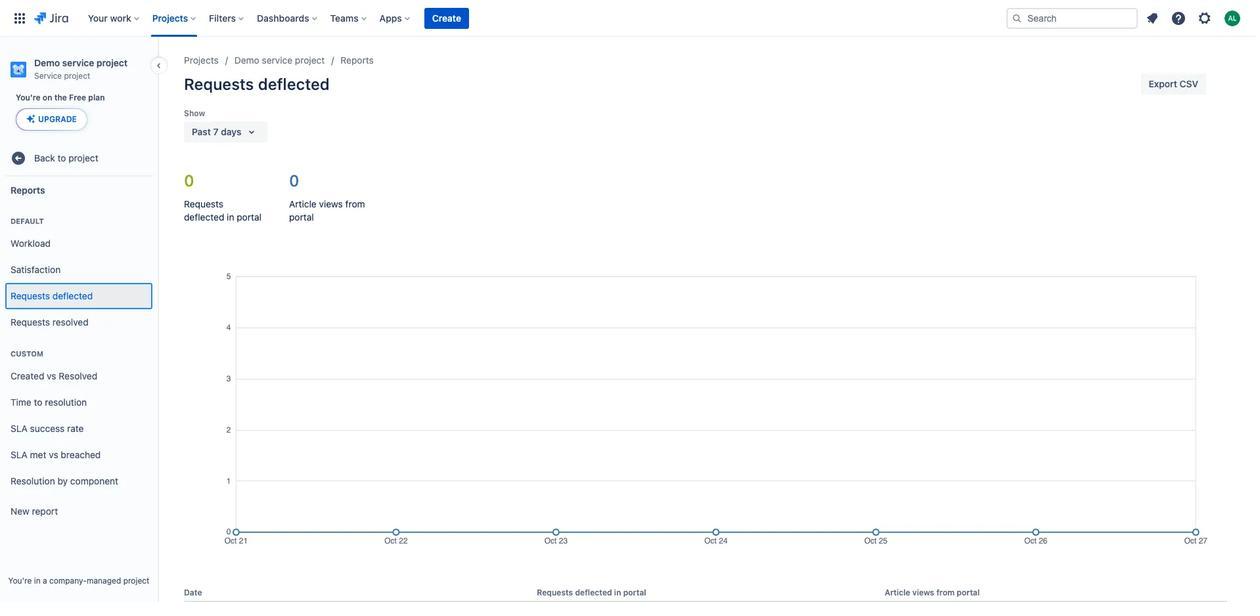 Task type: describe. For each thing, give the bounding box(es) containing it.
on
[[43, 93, 52, 102]]

0 for requests deflected in portal
[[184, 171, 194, 190]]

project up free
[[64, 71, 90, 81]]

0 horizontal spatial article
[[289, 198, 316, 210]]

to for time
[[34, 397, 42, 408]]

demo for demo service project
[[234, 55, 259, 66]]

new report
[[11, 506, 58, 517]]

component
[[70, 475, 118, 487]]

settings image
[[1197, 10, 1213, 26]]

date
[[184, 588, 202, 598]]

vs inside created vs resolved link
[[47, 370, 56, 382]]

service for demo service project service project
[[62, 57, 94, 68]]

default
[[11, 217, 44, 225]]

requests inside 'link'
[[11, 316, 50, 328]]

requests deflected link
[[5, 283, 152, 310]]

your
[[88, 12, 108, 23]]

1 vertical spatial article
[[885, 588, 910, 598]]

projects button
[[148, 8, 201, 29]]

search image
[[1012, 13, 1022, 23]]

reports link
[[341, 53, 374, 68]]

sla for sla met vs breached
[[11, 449, 27, 460]]

banner containing your work
[[0, 0, 1256, 37]]

in for 0
[[227, 212, 234, 223]]

back to project link
[[5, 145, 152, 172]]

sla met vs breached link
[[5, 442, 152, 468]]

company-
[[49, 576, 87, 586]]

demo for demo service project service project
[[34, 57, 60, 68]]

default group
[[5, 203, 152, 340]]

export csv link
[[1141, 74, 1206, 95]]

1 horizontal spatial requests deflected
[[184, 75, 330, 93]]

views inside the article views from portal
[[319, 198, 343, 210]]

apps
[[380, 12, 402, 23]]

requests deflected in portal for date
[[537, 588, 646, 598]]

apps button
[[376, 8, 415, 29]]

sla met vs breached
[[11, 449, 101, 460]]

time
[[11, 397, 31, 408]]

time to resolution link
[[5, 390, 152, 416]]

in for date
[[614, 588, 621, 598]]

you're on the free plan
[[16, 93, 105, 102]]

rate
[[67, 423, 84, 434]]

sla success rate
[[11, 423, 84, 434]]

service for demo service project
[[262, 55, 292, 66]]

appswitcher icon image
[[12, 10, 28, 26]]

resolution by component link
[[5, 468, 152, 495]]

plan
[[88, 93, 105, 102]]

demo service project service project
[[34, 57, 128, 81]]

custom group
[[5, 336, 152, 499]]

resolved
[[59, 370, 97, 382]]

export
[[1149, 78, 1177, 89]]

report
[[32, 506, 58, 517]]

requests deflected inside default group
[[11, 290, 93, 301]]

create button
[[424, 8, 469, 29]]

resolution
[[11, 475, 55, 487]]

help image
[[1171, 10, 1186, 26]]

met
[[30, 449, 46, 460]]

vs inside sla met vs breached link
[[49, 449, 58, 460]]

new
[[11, 506, 29, 517]]

project for demo service project service project
[[96, 57, 128, 68]]

1 vertical spatial views
[[912, 588, 934, 598]]

work
[[110, 12, 131, 23]]

you're for you're in a company-managed project
[[8, 576, 32, 586]]

0 for article views from portal
[[289, 171, 299, 190]]

projects for projects popup button
[[152, 12, 188, 23]]

0 vertical spatial article views from portal
[[289, 198, 365, 223]]

deflected inside the requests deflected in portal
[[184, 212, 224, 223]]

deflected inside default group
[[52, 290, 93, 301]]

back
[[34, 152, 55, 163]]

portal inside the requests deflected in portal
[[237, 212, 261, 223]]

7
[[213, 126, 219, 137]]

requests resolved
[[11, 316, 89, 328]]

past 7 days button
[[184, 122, 268, 143]]

demo service project
[[234, 55, 325, 66]]

projects link
[[184, 53, 219, 68]]

managed
[[87, 576, 121, 586]]

success
[[30, 423, 65, 434]]

dashboards button
[[253, 8, 322, 29]]

resolution by component
[[11, 475, 118, 487]]



Task type: locate. For each thing, give the bounding box(es) containing it.
project right "back"
[[69, 152, 98, 163]]

Search field
[[1006, 8, 1138, 29]]

requests deflected in portal for 0
[[184, 198, 261, 223]]

project
[[295, 55, 325, 66], [96, 57, 128, 68], [64, 71, 90, 81], [69, 152, 98, 163], [123, 576, 149, 586]]

0 vertical spatial you're
[[16, 93, 41, 102]]

sla inside sla met vs breached link
[[11, 449, 27, 460]]

demo inside demo service project service project
[[34, 57, 60, 68]]

1 horizontal spatial reports
[[341, 55, 374, 66]]

demo right projects link
[[234, 55, 259, 66]]

to inside group
[[34, 397, 42, 408]]

0 vertical spatial projects
[[152, 12, 188, 23]]

project left reports 'link'
[[295, 55, 325, 66]]

days
[[221, 126, 241, 137]]

0 vertical spatial in
[[227, 212, 234, 223]]

projects right work
[[152, 12, 188, 23]]

satisfaction link
[[5, 257, 152, 283]]

filters button
[[205, 8, 249, 29]]

a
[[43, 576, 47, 586]]

0 horizontal spatial to
[[34, 397, 42, 408]]

0 horizontal spatial views
[[319, 198, 343, 210]]

article views from portal
[[289, 198, 365, 223], [885, 588, 980, 598]]

service
[[262, 55, 292, 66], [62, 57, 94, 68]]

1 horizontal spatial service
[[262, 55, 292, 66]]

0 vertical spatial vs
[[47, 370, 56, 382]]

0 vertical spatial requests deflected in portal
[[184, 198, 261, 223]]

1 0 from the left
[[184, 171, 194, 190]]

you're
[[16, 93, 41, 102], [8, 576, 32, 586]]

resolution
[[45, 397, 87, 408]]

1 vertical spatial vs
[[49, 449, 58, 460]]

your profile and settings image
[[1225, 10, 1240, 26]]

the
[[54, 93, 67, 102]]

0 horizontal spatial in
[[34, 576, 41, 586]]

to for back
[[58, 152, 66, 163]]

requests deflected
[[184, 75, 330, 93], [11, 290, 93, 301]]

1 horizontal spatial article views from portal
[[885, 588, 980, 598]]

1 vertical spatial requests deflected in portal
[[537, 588, 646, 598]]

1 vertical spatial to
[[34, 397, 42, 408]]

project right managed
[[123, 576, 149, 586]]

past
[[192, 126, 211, 137]]

0 horizontal spatial requests deflected
[[11, 290, 93, 301]]

1 vertical spatial projects
[[184, 55, 219, 66]]

requests deflected down demo service project link
[[184, 75, 330, 93]]

new report link
[[5, 499, 152, 525]]

projects
[[152, 12, 188, 23], [184, 55, 219, 66]]

you're in a company-managed project
[[8, 576, 149, 586]]

teams button
[[326, 8, 372, 29]]

sla success rate link
[[5, 416, 152, 442]]

satisfaction
[[11, 264, 61, 275]]

from
[[345, 198, 365, 210], [936, 588, 955, 598]]

in
[[227, 212, 234, 223], [34, 576, 41, 586], [614, 588, 621, 598]]

upgrade
[[38, 114, 77, 124]]

0 horizontal spatial article views from portal
[[289, 198, 365, 223]]

deflected
[[258, 75, 330, 93], [184, 212, 224, 223], [52, 290, 93, 301], [575, 588, 612, 598]]

upgrade button
[[16, 109, 87, 130]]

projects down filters
[[184, 55, 219, 66]]

views
[[319, 198, 343, 210], [912, 588, 934, 598]]

0 vertical spatial article
[[289, 198, 316, 210]]

0 horizontal spatial requests deflected in portal
[[184, 198, 261, 223]]

1 horizontal spatial article
[[885, 588, 910, 598]]

service
[[34, 71, 62, 81]]

demo
[[234, 55, 259, 66], [34, 57, 60, 68]]

1 vertical spatial reports
[[11, 184, 45, 196]]

0 horizontal spatial 0
[[184, 171, 194, 190]]

your work button
[[84, 8, 144, 29]]

workload link
[[5, 231, 152, 257]]

notifications image
[[1144, 10, 1160, 26]]

service down dashboards
[[262, 55, 292, 66]]

you're left the on
[[16, 93, 41, 102]]

0 vertical spatial to
[[58, 152, 66, 163]]

csv
[[1180, 78, 1198, 89]]

1 horizontal spatial 0
[[289, 171, 299, 190]]

filters
[[209, 12, 236, 23]]

project for back to project
[[69, 152, 98, 163]]

sla for sla success rate
[[11, 423, 27, 434]]

article
[[289, 198, 316, 210], [885, 588, 910, 598]]

0 vertical spatial views
[[319, 198, 343, 210]]

1 vertical spatial from
[[936, 588, 955, 598]]

primary element
[[8, 0, 1006, 36]]

banner
[[0, 0, 1256, 37]]

sla left met
[[11, 449, 27, 460]]

projects inside popup button
[[152, 12, 188, 23]]

project up plan
[[96, 57, 128, 68]]

you're for you're on the free plan
[[16, 93, 41, 102]]

2 sla from the top
[[11, 449, 27, 460]]

create
[[432, 12, 461, 23]]

free
[[69, 93, 86, 102]]

1 sla from the top
[[11, 423, 27, 434]]

your work
[[88, 12, 131, 23]]

0 vertical spatial reports
[[341, 55, 374, 66]]

created vs resolved link
[[5, 363, 152, 390]]

portal inside the article views from portal
[[289, 212, 314, 223]]

1 horizontal spatial from
[[936, 588, 955, 598]]

reports
[[341, 55, 374, 66], [11, 184, 45, 196]]

to
[[58, 152, 66, 163], [34, 397, 42, 408]]

resolved
[[52, 316, 89, 328]]

created vs resolved
[[11, 370, 97, 382]]

requests deflected in portal
[[184, 198, 261, 223], [537, 588, 646, 598]]

service inside demo service project service project
[[62, 57, 94, 68]]

vs right "created"
[[47, 370, 56, 382]]

requests deflected up requests resolved
[[11, 290, 93, 301]]

1 vertical spatial sla
[[11, 449, 27, 460]]

1 vertical spatial you're
[[8, 576, 32, 586]]

project for demo service project
[[295, 55, 325, 66]]

demo up 'service'
[[34, 57, 60, 68]]

0 vertical spatial sla
[[11, 423, 27, 434]]

1 horizontal spatial in
[[227, 212, 234, 223]]

2 0 from the left
[[289, 171, 299, 190]]

by
[[57, 475, 68, 487]]

demo service project link
[[234, 53, 325, 68]]

service inside demo service project link
[[262, 55, 292, 66]]

1 vertical spatial article views from portal
[[885, 588, 980, 598]]

requests resolved link
[[5, 310, 152, 336]]

requests
[[184, 75, 254, 93], [184, 198, 223, 210], [11, 290, 50, 301], [11, 316, 50, 328], [537, 588, 573, 598]]

you're left a
[[8, 576, 32, 586]]

1 horizontal spatial demo
[[234, 55, 259, 66]]

vs right met
[[49, 449, 58, 460]]

0 vertical spatial from
[[345, 198, 365, 210]]

vs
[[47, 370, 56, 382], [49, 449, 58, 460]]

export csv
[[1149, 78, 1198, 89]]

sla down the 'time'
[[11, 423, 27, 434]]

to right the 'time'
[[34, 397, 42, 408]]

1 vertical spatial in
[[34, 576, 41, 586]]

2 horizontal spatial in
[[614, 588, 621, 598]]

portal
[[237, 212, 261, 223], [289, 212, 314, 223], [623, 588, 646, 598], [957, 588, 980, 598]]

breached
[[61, 449, 101, 460]]

time to resolution
[[11, 397, 87, 408]]

0 vertical spatial requests deflected
[[184, 75, 330, 93]]

0 horizontal spatial from
[[345, 198, 365, 210]]

service up free
[[62, 57, 94, 68]]

created
[[11, 370, 44, 382]]

0 horizontal spatial service
[[62, 57, 94, 68]]

show
[[184, 108, 205, 118]]

0 horizontal spatial demo
[[34, 57, 60, 68]]

projects for projects link
[[184, 55, 219, 66]]

reports down teams dropdown button
[[341, 55, 374, 66]]

past 7 days
[[192, 126, 241, 137]]

1 vertical spatial requests deflected
[[11, 290, 93, 301]]

custom
[[11, 350, 43, 358]]

1 horizontal spatial views
[[912, 588, 934, 598]]

sla inside sla success rate link
[[11, 423, 27, 434]]

0 horizontal spatial reports
[[11, 184, 45, 196]]

back to project
[[34, 152, 98, 163]]

to right "back"
[[58, 152, 66, 163]]

reports up default
[[11, 184, 45, 196]]

0
[[184, 171, 194, 190], [289, 171, 299, 190]]

teams
[[330, 12, 358, 23]]

sla
[[11, 423, 27, 434], [11, 449, 27, 460]]

in inside the requests deflected in portal
[[227, 212, 234, 223]]

requests inside the requests deflected in portal
[[184, 198, 223, 210]]

dashboards
[[257, 12, 309, 23]]

workload
[[11, 238, 51, 249]]

1 horizontal spatial requests deflected in portal
[[537, 588, 646, 598]]

jira image
[[34, 10, 68, 26], [34, 10, 68, 26]]

1 horizontal spatial to
[[58, 152, 66, 163]]

2 vertical spatial in
[[614, 588, 621, 598]]



Task type: vqa. For each thing, say whether or not it's contained in the screenshot.
Resolution by component 'link'
yes



